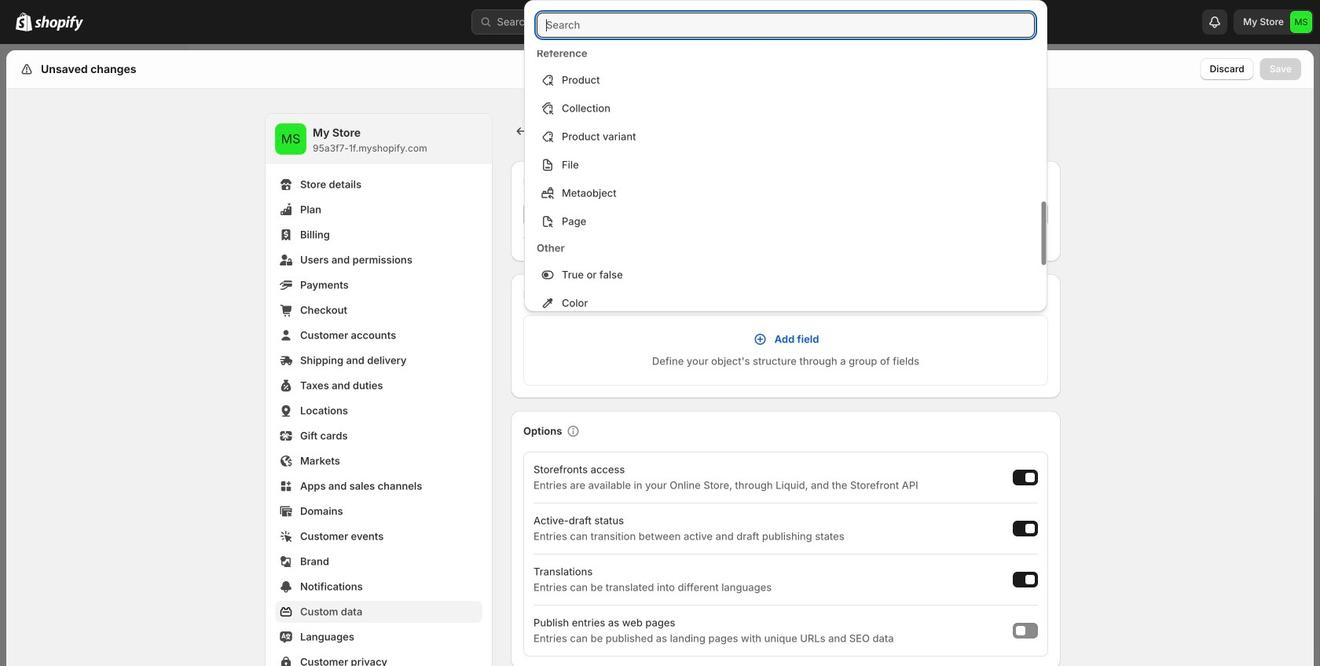 Task type: locate. For each thing, give the bounding box(es) containing it.
shopify image
[[16, 12, 32, 31], [35, 16, 83, 31]]

1 vertical spatial group
[[524, 263, 1048, 401]]

search list box
[[524, 0, 1048, 483]]

shop settings menu element
[[266, 114, 492, 667]]

settings dialog
[[6, 50, 1314, 667]]

my store image
[[275, 123, 307, 155]]

0 vertical spatial group
[[524, 68, 1048, 234]]

group
[[524, 68, 1048, 234], [524, 263, 1048, 401]]

0 horizontal spatial shopify image
[[16, 12, 32, 31]]

Examples: Cart upsell, Fabric colors, Product bundle text field
[[523, 202, 1003, 227]]

toggle publishing entries as web pages image
[[1016, 626, 1026, 636]]

1 horizontal spatial shopify image
[[35, 16, 83, 31]]



Task type: describe. For each thing, give the bounding box(es) containing it.
2 group from the top
[[524, 263, 1048, 401]]

1 group from the top
[[524, 68, 1048, 234]]

my store image
[[1291, 11, 1313, 33]]

Search search field
[[537, 13, 1035, 38]]



Task type: vqa. For each thing, say whether or not it's contained in the screenshot.
text field
no



